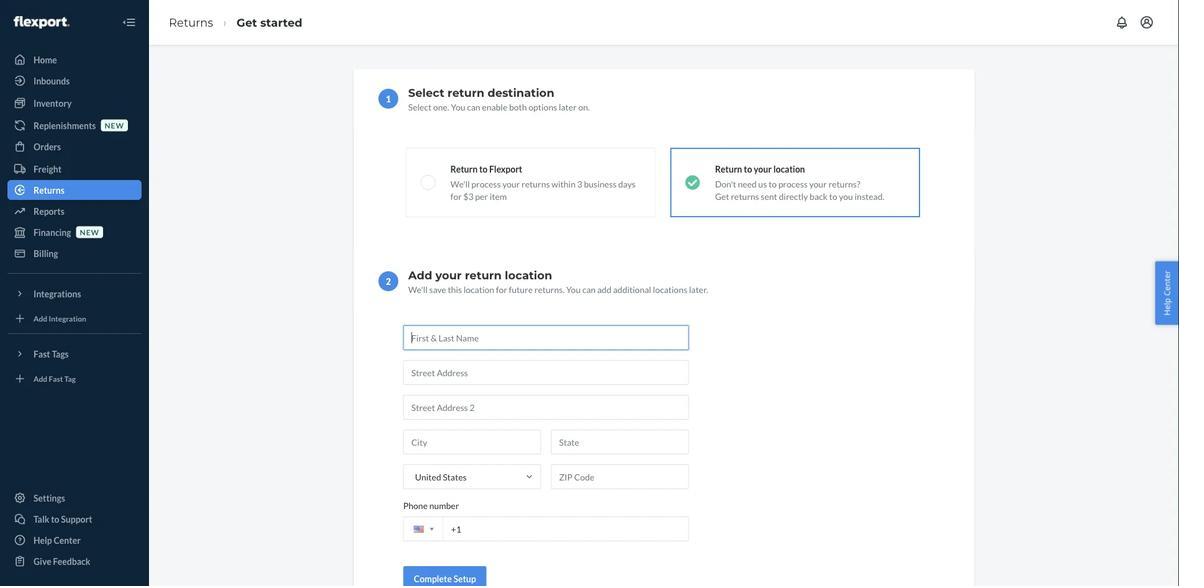 Task type: vqa. For each thing, say whether or not it's contained in the screenshot.
the left Contact
no



Task type: locate. For each thing, give the bounding box(es) containing it.
returns down need
[[731, 191, 759, 202]]

reports
[[34, 206, 64, 216]]

for left future
[[496, 284, 507, 295]]

we'll inside add your return location we'll save this location for future returns. you can add additional locations later.
[[408, 284, 428, 295]]

return up '$3'
[[451, 164, 478, 174]]

location
[[774, 164, 805, 174], [505, 268, 552, 282], [464, 284, 494, 295]]

you right 'one.'
[[451, 102, 465, 112]]

can
[[467, 102, 480, 112], [582, 284, 596, 295]]

2 return from the left
[[715, 164, 742, 174]]

to
[[479, 164, 488, 174], [744, 164, 752, 174], [769, 179, 777, 189], [829, 191, 837, 202], [51, 514, 59, 524]]

location for return to your location
[[774, 164, 805, 174]]

0 horizontal spatial center
[[54, 535, 81, 546]]

1 horizontal spatial center
[[1161, 271, 1173, 296]]

fast
[[34, 349, 50, 359], [49, 374, 63, 383]]

1 horizontal spatial help
[[1161, 298, 1173, 316]]

get
[[237, 15, 257, 29], [715, 191, 729, 202]]

you inside select return destination select one. you can enable both options later on.
[[451, 102, 465, 112]]

to up need
[[744, 164, 752, 174]]

return to your location don't need us to process your returns? get returns sent directly back to you instead.
[[715, 164, 885, 202]]

0 vertical spatial help center
[[1161, 271, 1173, 316]]

0 vertical spatial location
[[774, 164, 805, 174]]

0 vertical spatial return
[[448, 86, 484, 99]]

0 vertical spatial returns
[[169, 15, 213, 29]]

returns up reports
[[34, 185, 64, 195]]

0 vertical spatial we'll
[[451, 179, 470, 189]]

additional
[[613, 284, 651, 295]]

process up directly
[[778, 179, 808, 189]]

for left '$3'
[[451, 191, 462, 202]]

1 horizontal spatial returns
[[731, 191, 759, 202]]

billing
[[34, 248, 58, 259]]

1 horizontal spatial can
[[582, 284, 596, 295]]

1 horizontal spatial we'll
[[451, 179, 470, 189]]

select
[[408, 86, 444, 99], [408, 102, 432, 112]]

0 horizontal spatial new
[[80, 228, 99, 237]]

complete setup
[[414, 573, 476, 584]]

get inside return to your location don't need us to process your returns? get returns sent directly back to you instead.
[[715, 191, 729, 202]]

can left enable
[[467, 102, 480, 112]]

1 vertical spatial new
[[80, 228, 99, 237]]

add left integration
[[34, 314, 47, 323]]

get started
[[237, 15, 302, 29]]

days
[[618, 179, 636, 189]]

0 vertical spatial select
[[408, 86, 444, 99]]

new down reports link
[[80, 228, 99, 237]]

0 horizontal spatial returns
[[34, 185, 64, 195]]

return inside return to your location don't need us to process your returns? get returns sent directly back to you instead.
[[715, 164, 742, 174]]

add up save
[[408, 268, 432, 282]]

0 vertical spatial new
[[105, 121, 124, 130]]

help center link
[[7, 530, 142, 550]]

add for integration
[[34, 314, 47, 323]]

return inside return to flexport we'll process your returns within 3 business days for $3 per item
[[451, 164, 478, 174]]

0 horizontal spatial for
[[451, 191, 462, 202]]

returns inside breadcrumbs navigation
[[169, 15, 213, 29]]

get down don't
[[715, 191, 729, 202]]

1 horizontal spatial returns
[[169, 15, 213, 29]]

get inside breadcrumbs navigation
[[237, 15, 257, 29]]

your up this
[[435, 268, 462, 282]]

can left add
[[582, 284, 596, 295]]

both
[[509, 102, 527, 112]]

2 select from the top
[[408, 102, 432, 112]]

breadcrumbs navigation
[[159, 4, 312, 40]]

1 vertical spatial help center
[[34, 535, 81, 546]]

integration
[[49, 314, 86, 323]]

per
[[475, 191, 488, 202]]

return inside add your return location we'll save this location for future returns. you can add additional locations later.
[[465, 268, 502, 282]]

return for process
[[451, 164, 478, 174]]

add fast tag
[[34, 374, 76, 383]]

add down "fast tags"
[[34, 374, 47, 383]]

0 horizontal spatial returns
[[522, 179, 550, 189]]

to inside return to flexport we'll process your returns within 3 business days for $3 per item
[[479, 164, 488, 174]]

1 horizontal spatial help center
[[1161, 271, 1173, 316]]

tag
[[64, 374, 76, 383]]

1 horizontal spatial returns link
[[169, 15, 213, 29]]

return inside select return destination select one. you can enable both options later on.
[[448, 86, 484, 99]]

returns link right close navigation image
[[169, 15, 213, 29]]

Street Address 2 text field
[[403, 395, 689, 420]]

1 vertical spatial location
[[505, 268, 552, 282]]

don't
[[715, 179, 736, 189]]

add inside add your return location we'll save this location for future returns. you can add additional locations later.
[[408, 268, 432, 282]]

to left flexport
[[479, 164, 488, 174]]

help
[[1161, 298, 1173, 316], [34, 535, 52, 546]]

destination
[[488, 86, 554, 99]]

returns link inside breadcrumbs navigation
[[169, 15, 213, 29]]

fast inside dropdown button
[[34, 349, 50, 359]]

1 vertical spatial center
[[54, 535, 81, 546]]

Street Address text field
[[403, 360, 689, 385]]

location inside return to your location don't need us to process your returns? get returns sent directly back to you instead.
[[774, 164, 805, 174]]

0 vertical spatial fast
[[34, 349, 50, 359]]

for inside add your return location we'll save this location for future returns. you can add additional locations later.
[[496, 284, 507, 295]]

give feedback button
[[7, 551, 142, 571]]

0 vertical spatial returns link
[[169, 15, 213, 29]]

open notifications image
[[1115, 15, 1130, 30]]

locations
[[653, 284, 687, 295]]

select up 'one.'
[[408, 86, 444, 99]]

returns?
[[829, 179, 860, 189]]

to inside button
[[51, 514, 59, 524]]

0 horizontal spatial return
[[451, 164, 478, 174]]

returns right close navigation image
[[169, 15, 213, 29]]

0 vertical spatial get
[[237, 15, 257, 29]]

1 vertical spatial add
[[34, 314, 47, 323]]

returns
[[169, 15, 213, 29], [34, 185, 64, 195]]

1 horizontal spatial new
[[105, 121, 124, 130]]

united states
[[415, 472, 467, 482]]

save
[[429, 284, 446, 295]]

1 vertical spatial help
[[34, 535, 52, 546]]

0 horizontal spatial can
[[467, 102, 480, 112]]

1 return from the left
[[451, 164, 478, 174]]

returns link down freight link
[[7, 180, 142, 200]]

0 vertical spatial center
[[1161, 271, 1173, 296]]

give feedback
[[34, 556, 90, 567]]

united
[[415, 472, 441, 482]]

your down flexport
[[502, 179, 520, 189]]

add
[[408, 268, 432, 282], [34, 314, 47, 323], [34, 374, 47, 383]]

returns inside return to flexport we'll process your returns within 3 business days for $3 per item
[[522, 179, 550, 189]]

1 vertical spatial select
[[408, 102, 432, 112]]

process
[[472, 179, 501, 189], [778, 179, 808, 189]]

returns left within
[[522, 179, 550, 189]]

to for your
[[744, 164, 752, 174]]

we'll left save
[[408, 284, 428, 295]]

return for don't
[[715, 164, 742, 174]]

0 horizontal spatial returns link
[[7, 180, 142, 200]]

can inside add your return location we'll save this location for future returns. you can add additional locations later.
[[582, 284, 596, 295]]

you right returns.
[[566, 284, 581, 295]]

location up directly
[[774, 164, 805, 174]]

billing link
[[7, 243, 142, 263]]

orders
[[34, 141, 61, 152]]

process up 'per'
[[472, 179, 501, 189]]

location right this
[[464, 284, 494, 295]]

0 vertical spatial returns
[[522, 179, 550, 189]]

directly
[[779, 191, 808, 202]]

1 vertical spatial return
[[465, 268, 502, 282]]

0 horizontal spatial get
[[237, 15, 257, 29]]

1 vertical spatial we'll
[[408, 284, 428, 295]]

new for replenishments
[[105, 121, 124, 130]]

home link
[[7, 50, 142, 70]]

your up 'us'
[[754, 164, 772, 174]]

to for flexport
[[479, 164, 488, 174]]

2 vertical spatial add
[[34, 374, 47, 383]]

0 horizontal spatial location
[[464, 284, 494, 295]]

you
[[451, 102, 465, 112], [566, 284, 581, 295]]

we'll up '$3'
[[451, 179, 470, 189]]

phone number
[[403, 500, 459, 511]]

your
[[754, 164, 772, 174], [502, 179, 520, 189], [809, 179, 827, 189], [435, 268, 462, 282]]

feedback
[[53, 556, 90, 567]]

new for financing
[[80, 228, 99, 237]]

0 horizontal spatial process
[[472, 179, 501, 189]]

add for your
[[408, 268, 432, 282]]

settings
[[34, 493, 65, 503]]

2 process from the left
[[778, 179, 808, 189]]

help center button
[[1155, 261, 1179, 325]]

help center
[[1161, 271, 1173, 316], [34, 535, 81, 546]]

1 vertical spatial for
[[496, 284, 507, 295]]

1 vertical spatial returns
[[731, 191, 759, 202]]

return to flexport we'll process your returns within 3 business days for $3 per item
[[451, 164, 636, 202]]

inventory
[[34, 98, 72, 108]]

1 vertical spatial can
[[582, 284, 596, 295]]

0 horizontal spatial we'll
[[408, 284, 428, 295]]

fast left tags
[[34, 349, 50, 359]]

open account menu image
[[1139, 15, 1154, 30]]

2 horizontal spatial location
[[774, 164, 805, 174]]

1 horizontal spatial you
[[566, 284, 581, 295]]

0 vertical spatial for
[[451, 191, 462, 202]]

fast tags
[[34, 349, 69, 359]]

return up don't
[[715, 164, 742, 174]]

1 horizontal spatial process
[[778, 179, 808, 189]]

location up future
[[505, 268, 552, 282]]

we'll
[[451, 179, 470, 189], [408, 284, 428, 295]]

process inside return to flexport we'll process your returns within 3 business days for $3 per item
[[472, 179, 501, 189]]

return
[[451, 164, 478, 174], [715, 164, 742, 174]]

new up orders link
[[105, 121, 124, 130]]

1 vertical spatial get
[[715, 191, 729, 202]]

you
[[839, 191, 853, 202]]

0 vertical spatial can
[[467, 102, 480, 112]]

need
[[738, 179, 757, 189]]

1 process from the left
[[472, 179, 501, 189]]

to right talk
[[51, 514, 59, 524]]

0 vertical spatial help
[[1161, 298, 1173, 316]]

center
[[1161, 271, 1173, 296], [54, 535, 81, 546]]

1 horizontal spatial for
[[496, 284, 507, 295]]

select left 'one.'
[[408, 102, 432, 112]]

replenishments
[[34, 120, 96, 131]]

integrations
[[34, 288, 81, 299]]

0 vertical spatial add
[[408, 268, 432, 282]]

0 horizontal spatial help center
[[34, 535, 81, 546]]

2 vertical spatial location
[[464, 284, 494, 295]]

1 horizontal spatial return
[[715, 164, 742, 174]]

1 horizontal spatial get
[[715, 191, 729, 202]]

return
[[448, 86, 484, 99], [465, 268, 502, 282]]

to left you
[[829, 191, 837, 202]]

states
[[443, 472, 467, 482]]

help center inside button
[[1161, 271, 1173, 316]]

for
[[451, 191, 462, 202], [496, 284, 507, 295]]

orders link
[[7, 137, 142, 156]]

fast left tag
[[49, 374, 63, 383]]

get started link
[[237, 15, 302, 29]]

0 horizontal spatial help
[[34, 535, 52, 546]]

get left started at the left of page
[[237, 15, 257, 29]]

State text field
[[551, 430, 689, 455]]

inbounds link
[[7, 71, 142, 91]]

1 vertical spatial returns
[[34, 185, 64, 195]]

0 horizontal spatial you
[[451, 102, 465, 112]]

1 vertical spatial you
[[566, 284, 581, 295]]

1 horizontal spatial location
[[505, 268, 552, 282]]

0 vertical spatial you
[[451, 102, 465, 112]]



Task type: describe. For each thing, give the bounding box(es) containing it.
center inside button
[[1161, 271, 1173, 296]]

one.
[[433, 102, 449, 112]]

we'll inside return to flexport we'll process your returns within 3 business days for $3 per item
[[451, 179, 470, 189]]

within
[[552, 179, 576, 189]]

later.
[[689, 284, 708, 295]]

returns inside return to your location don't need us to process your returns? get returns sent directly back to you instead.
[[731, 191, 759, 202]]

add integration link
[[7, 309, 142, 328]]

flexport
[[489, 164, 522, 174]]

for inside return to flexport we'll process your returns within 3 business days for $3 per item
[[451, 191, 462, 202]]

2
[[386, 276, 391, 287]]

financing
[[34, 227, 71, 238]]

fast tags button
[[7, 344, 142, 364]]

integrations button
[[7, 284, 142, 304]]

phone
[[403, 500, 428, 511]]

location for add your return location
[[505, 268, 552, 282]]

add for fast
[[34, 374, 47, 383]]

give
[[34, 556, 51, 567]]

you inside add your return location we'll save this location for future returns. you can add additional locations later.
[[566, 284, 581, 295]]

to for support
[[51, 514, 59, 524]]

talk to support button
[[7, 509, 142, 529]]

your up back
[[809, 179, 827, 189]]

select return destination select one. you can enable both options later on.
[[408, 86, 590, 112]]

close navigation image
[[122, 15, 137, 30]]

3
[[577, 179, 582, 189]]

First & Last Name text field
[[403, 325, 689, 350]]

process inside return to your location don't need us to process your returns? get returns sent directly back to you instead.
[[778, 179, 808, 189]]

1 (702) 123-4567 telephone field
[[403, 517, 689, 541]]

add integration
[[34, 314, 86, 323]]

back
[[810, 191, 828, 202]]

number
[[429, 500, 459, 511]]

inbounds
[[34, 75, 70, 86]]

1 vertical spatial returns link
[[7, 180, 142, 200]]

returns.
[[535, 284, 565, 295]]

united states: + 1 image
[[430, 528, 434, 531]]

setup
[[454, 573, 476, 584]]

freight link
[[7, 159, 142, 179]]

later
[[559, 102, 577, 112]]

business
[[584, 179, 617, 189]]

support
[[61, 514, 92, 524]]

add fast tag link
[[7, 369, 142, 389]]

your inside add your return location we'll save this location for future returns. you can add additional locations later.
[[435, 268, 462, 282]]

us
[[758, 179, 767, 189]]

to right 'us'
[[769, 179, 777, 189]]

complete
[[414, 573, 452, 584]]

talk to support
[[34, 514, 92, 524]]

1 vertical spatial fast
[[49, 374, 63, 383]]

enable
[[482, 102, 507, 112]]

item
[[490, 191, 507, 202]]

can inside select return destination select one. you can enable both options later on.
[[467, 102, 480, 112]]

tags
[[52, 349, 69, 359]]

ZIP Code text field
[[551, 464, 689, 489]]

1
[[386, 93, 391, 104]]

complete setup button
[[403, 566, 487, 586]]

your inside return to flexport we'll process your returns within 3 business days for $3 per item
[[502, 179, 520, 189]]

City text field
[[403, 430, 541, 455]]

options
[[529, 102, 557, 112]]

inventory link
[[7, 93, 142, 113]]

settings link
[[7, 488, 142, 508]]

instead.
[[855, 191, 885, 202]]

flexport logo image
[[14, 16, 69, 29]]

add
[[597, 284, 612, 295]]

home
[[34, 54, 57, 65]]

add your return location we'll save this location for future returns. you can add additional locations later.
[[408, 268, 708, 295]]

help inside button
[[1161, 298, 1173, 316]]

check circle image
[[685, 175, 700, 190]]

this
[[448, 284, 462, 295]]

sent
[[761, 191, 777, 202]]

future
[[509, 284, 533, 295]]

talk
[[34, 514, 49, 524]]

started
[[260, 15, 302, 29]]

on.
[[578, 102, 590, 112]]

freight
[[34, 164, 62, 174]]

reports link
[[7, 201, 142, 221]]

$3
[[463, 191, 474, 202]]

1 select from the top
[[408, 86, 444, 99]]



